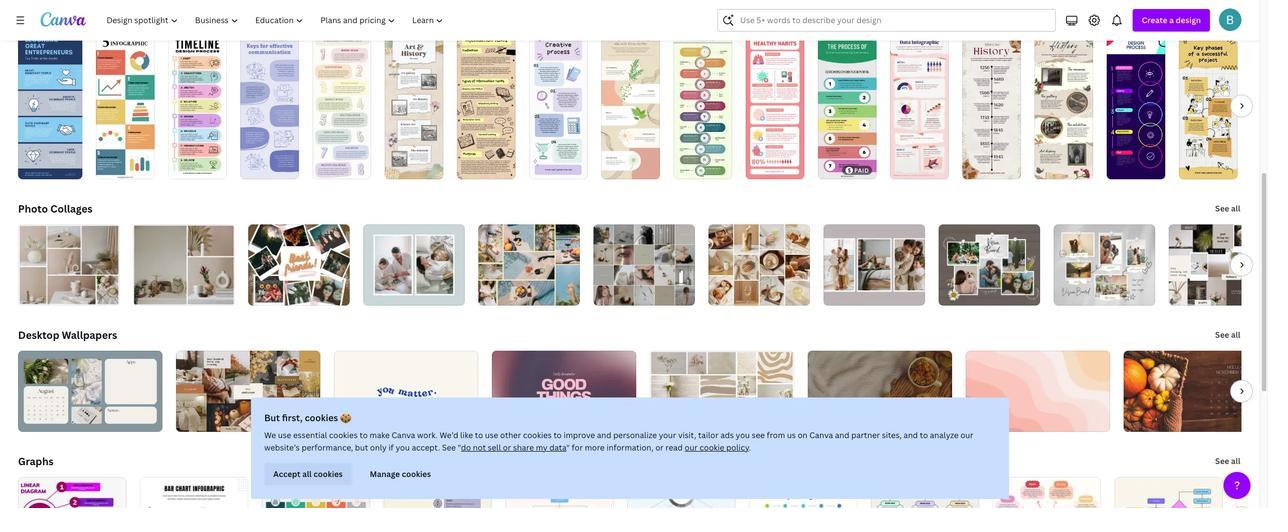 Task type: describe. For each thing, give the bounding box(es) containing it.
desktop
[[18, 328, 59, 342]]

our inside we use essential cookies to make canva work. we'd like to use other cookies to improve and personalize your visit, tailor ads you see from us on canva and partner sites, and to analyze our website's performance, but only if you accept. see "
[[961, 430, 974, 441]]

we use essential cookies to make canva work. we'd like to use other cookies to improve and personalize your visit, tailor ads you see from us on canva and partner sites, and to analyze our website's performance, but only if you accept. see "
[[264, 430, 974, 453]]

we
[[264, 430, 276, 441]]

accept all cookies
[[273, 469, 343, 480]]

see all for photo collages
[[1216, 203, 1241, 214]]

1 horizontal spatial you
[[736, 430, 750, 441]]

ads
[[721, 430, 734, 441]]

graphs
[[18, 455, 54, 468]]

do
[[461, 442, 471, 453]]

create a design
[[1142, 15, 1202, 25]]

all for infographics
[[1232, 11, 1241, 22]]

accept
[[273, 469, 301, 480]]

my
[[536, 442, 548, 453]]

but
[[355, 442, 368, 453]]

from
[[767, 430, 785, 441]]

brad klo image
[[1220, 8, 1242, 31]]

see for photo collages
[[1216, 203, 1230, 214]]

photo collages
[[18, 202, 93, 216]]

1 or from the left
[[503, 442, 511, 453]]

see all link for infographics
[[1215, 6, 1242, 28]]

like
[[460, 430, 473, 441]]

accept.
[[412, 442, 440, 453]]

1 to from the left
[[360, 430, 368, 441]]

see all link for desktop wallpapers
[[1215, 324, 1242, 347]]

other
[[500, 430, 521, 441]]

cookies down 🍪
[[329, 430, 358, 441]]

see for graphs
[[1216, 456, 1230, 467]]

2 " from the left
[[567, 442, 570, 453]]

information,
[[607, 442, 654, 453]]

see
[[752, 430, 765, 441]]

only
[[370, 442, 387, 453]]

all for photo collages
[[1232, 203, 1241, 214]]

2 to from the left
[[475, 430, 483, 441]]

Search search field
[[741, 10, 1034, 31]]

3 and from the left
[[904, 430, 918, 441]]

manage cookies
[[370, 469, 431, 480]]

infographics
[[18, 10, 80, 24]]

we'd
[[440, 430, 458, 441]]

cookies up my
[[523, 430, 552, 441]]

2 use from the left
[[485, 430, 499, 441]]

cookie
[[700, 442, 725, 453]]

2 and from the left
[[835, 430, 850, 441]]

not
[[473, 442, 486, 453]]

graphs link
[[18, 455, 54, 468]]

all for graphs
[[1232, 456, 1241, 467]]

read
[[666, 442, 683, 453]]

" inside we use essential cookies to make canva work. we'd like to use other cookies to improve and personalize your visit, tailor ads you see from us on canva and partner sites, and to analyze our website's performance, but only if you accept. see "
[[458, 442, 461, 453]]

our cookie policy link
[[685, 442, 749, 453]]

🍪
[[340, 412, 352, 424]]

cookies inside button
[[402, 469, 431, 480]]

1 canva from the left
[[392, 430, 415, 441]]

1 vertical spatial you
[[396, 442, 410, 453]]

see all for desktop wallpapers
[[1216, 330, 1241, 340]]



Task type: locate. For each thing, give the bounding box(es) containing it.
first,
[[282, 412, 303, 424]]

manage cookies button
[[361, 463, 440, 486]]

to up the data
[[554, 430, 562, 441]]

4 see all from the top
[[1216, 456, 1241, 467]]

all for desktop wallpapers
[[1232, 330, 1241, 340]]

and
[[597, 430, 612, 441], [835, 430, 850, 441], [904, 430, 918, 441]]

tailor
[[699, 430, 719, 441]]

accept all cookies button
[[264, 463, 352, 486]]

see inside we use essential cookies to make canva work. we'd like to use other cookies to improve and personalize your visit, tailor ads you see from us on canva and partner sites, and to analyze our website's performance, but only if you accept. see "
[[442, 442, 456, 453]]

cookies inside button
[[314, 469, 343, 480]]

you up policy
[[736, 430, 750, 441]]

cookies up essential
[[305, 412, 338, 424]]

desktop wallpapers
[[18, 328, 117, 342]]

see all
[[1216, 11, 1241, 22], [1216, 203, 1241, 214], [1216, 330, 1241, 340], [1216, 456, 1241, 467]]

all
[[1232, 11, 1241, 22], [1232, 203, 1241, 214], [1232, 330, 1241, 340], [1232, 456, 1241, 467], [303, 469, 312, 480]]

0 vertical spatial you
[[736, 430, 750, 441]]

canva
[[392, 430, 415, 441], [810, 430, 833, 441]]

paid
[[855, 166, 870, 174]]

share
[[513, 442, 534, 453]]

do not sell or share my data " for more information, or read our cookie policy .
[[461, 442, 751, 453]]

to left analyze
[[920, 430, 928, 441]]

0 horizontal spatial use
[[278, 430, 291, 441]]

cookies
[[305, 412, 338, 424], [329, 430, 358, 441], [523, 430, 552, 441], [314, 469, 343, 480], [402, 469, 431, 480]]

if
[[389, 442, 394, 453]]

1 vertical spatial our
[[685, 442, 698, 453]]

2 or from the left
[[656, 442, 664, 453]]

1 horizontal spatial and
[[835, 430, 850, 441]]

analyze
[[930, 430, 959, 441]]

2 canva from the left
[[810, 430, 833, 441]]

us
[[787, 430, 796, 441]]

data
[[550, 442, 567, 453]]

1 see all from the top
[[1216, 11, 1241, 22]]

on
[[798, 430, 808, 441]]

3 see all from the top
[[1216, 330, 1241, 340]]

2 see all link from the top
[[1215, 198, 1242, 220]]

1 horizontal spatial use
[[485, 430, 499, 441]]

all inside accept all cookies button
[[303, 469, 312, 480]]

see for desktop wallpapers
[[1216, 330, 1230, 340]]

2 see all from the top
[[1216, 203, 1241, 214]]

canva right on
[[810, 430, 833, 441]]

see
[[1216, 11, 1230, 22], [1216, 203, 1230, 214], [1216, 330, 1230, 340], [442, 442, 456, 453], [1216, 456, 1230, 467]]

work.
[[417, 430, 438, 441]]

see all link for photo collages
[[1215, 198, 1242, 220]]

partner
[[852, 430, 880, 441]]

see for infographics
[[1216, 11, 1230, 22]]

collages
[[50, 202, 93, 216]]

see all for graphs
[[1216, 456, 1241, 467]]

infographics link
[[18, 10, 80, 24]]

1 horizontal spatial canva
[[810, 430, 833, 441]]

our down visit, at the bottom
[[685, 442, 698, 453]]

personalize
[[614, 430, 657, 441]]

policy
[[727, 442, 749, 453]]

you right if
[[396, 442, 410, 453]]

but first, cookies 🍪 dialog
[[251, 398, 1009, 499]]

or left read
[[656, 442, 664, 453]]

" left for
[[567, 442, 570, 453]]

photo
[[18, 202, 48, 216]]

1 see all link from the top
[[1215, 6, 1242, 28]]

cookies down accept.
[[402, 469, 431, 480]]

0 horizontal spatial and
[[597, 430, 612, 441]]

3 to from the left
[[554, 430, 562, 441]]

wallpapers
[[62, 328, 117, 342]]

do not sell or share my data link
[[461, 442, 567, 453]]

1 horizontal spatial "
[[567, 442, 570, 453]]

see all link
[[1215, 6, 1242, 28], [1215, 198, 1242, 220], [1215, 324, 1242, 347], [1215, 450, 1242, 473]]

and right sites,
[[904, 430, 918, 441]]

or right sell
[[503, 442, 511, 453]]

4 to from the left
[[920, 430, 928, 441]]

to up but
[[360, 430, 368, 441]]

visit,
[[678, 430, 697, 441]]

0 horizontal spatial our
[[685, 442, 698, 453]]

desktop wallpapers link
[[18, 328, 117, 342]]

our
[[961, 430, 974, 441], [685, 442, 698, 453]]

use up website's
[[278, 430, 291, 441]]

canva up if
[[392, 430, 415, 441]]

or
[[503, 442, 511, 453], [656, 442, 664, 453]]

but
[[264, 412, 280, 424]]

0 horizontal spatial or
[[503, 442, 511, 453]]

.
[[749, 442, 751, 453]]

performance,
[[302, 442, 353, 453]]

website's
[[264, 442, 300, 453]]

0 horizontal spatial you
[[396, 442, 410, 453]]

top level navigation element
[[99, 9, 453, 32]]

but first, cookies 🍪
[[264, 412, 352, 424]]

1 horizontal spatial or
[[656, 442, 664, 453]]

essential
[[293, 430, 327, 441]]

None search field
[[718, 9, 1057, 32]]

and up the do not sell or share my data " for more information, or read our cookie policy .
[[597, 430, 612, 441]]

0 horizontal spatial "
[[458, 442, 461, 453]]

use up sell
[[485, 430, 499, 441]]

0 horizontal spatial canva
[[392, 430, 415, 441]]

see all for infographics
[[1216, 11, 1241, 22]]

use
[[278, 430, 291, 441], [485, 430, 499, 441]]

3 see all link from the top
[[1215, 324, 1242, 347]]

manage
[[370, 469, 400, 480]]

to
[[360, 430, 368, 441], [475, 430, 483, 441], [554, 430, 562, 441], [920, 430, 928, 441]]

more
[[585, 442, 605, 453]]

4 see all link from the top
[[1215, 450, 1242, 473]]

cookies down performance,
[[314, 469, 343, 480]]

design
[[1176, 15, 1202, 25]]

0 vertical spatial our
[[961, 430, 974, 441]]

your
[[659, 430, 677, 441]]

create
[[1142, 15, 1168, 25]]

1 horizontal spatial our
[[961, 430, 974, 441]]

see all link for graphs
[[1215, 450, 1242, 473]]

make
[[370, 430, 390, 441]]

our right analyze
[[961, 430, 974, 441]]

1 use from the left
[[278, 430, 291, 441]]

photo collages link
[[18, 202, 93, 216]]

1 " from the left
[[458, 442, 461, 453]]

sites,
[[882, 430, 902, 441]]

improve
[[564, 430, 595, 441]]

create a design button
[[1133, 9, 1211, 32]]

sell
[[488, 442, 501, 453]]

" down like
[[458, 442, 461, 453]]

"
[[458, 442, 461, 453], [567, 442, 570, 453]]

1 and from the left
[[597, 430, 612, 441]]

you
[[736, 430, 750, 441], [396, 442, 410, 453]]

2 horizontal spatial and
[[904, 430, 918, 441]]

and left partner
[[835, 430, 850, 441]]

to right like
[[475, 430, 483, 441]]

a
[[1170, 15, 1174, 25]]

for
[[572, 442, 583, 453]]



Task type: vqa. For each thing, say whether or not it's contained in the screenshot.
Desktop
yes



